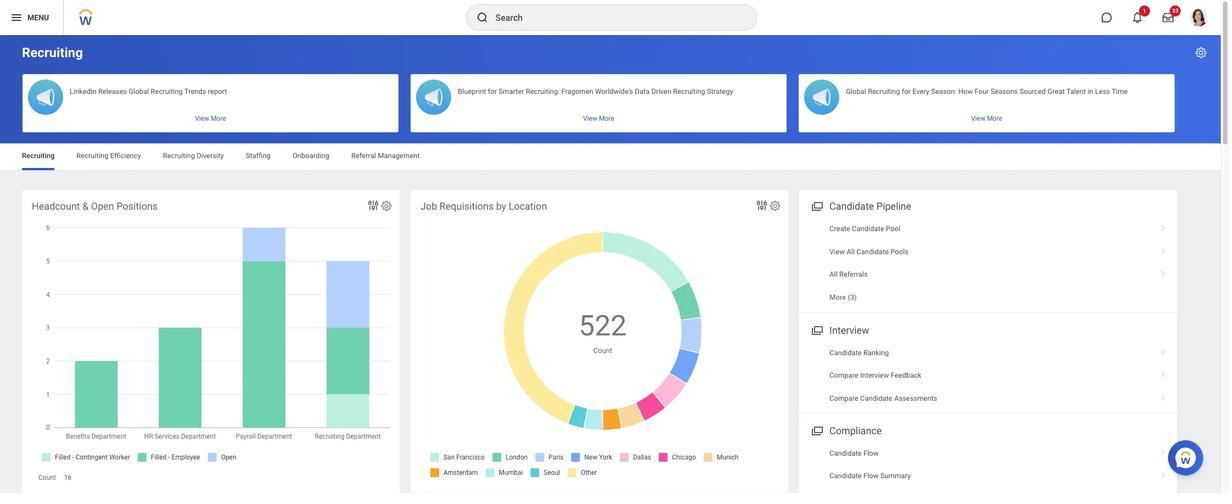 Task type: vqa. For each thing, say whether or not it's contained in the screenshot.
Onboarding
yes



Task type: locate. For each thing, give the bounding box(es) containing it.
candidate ranking link
[[799, 341, 1177, 364]]

flow inside candidate flow summary link
[[864, 472, 879, 480]]

headcount & open positions element
[[22, 190, 400, 493]]

list
[[799, 217, 1177, 309], [799, 341, 1177, 410], [799, 442, 1177, 493]]

count
[[593, 346, 612, 355], [38, 474, 56, 482]]

interview up candidate ranking
[[830, 324, 869, 336]]

chevron right image inside candidate flow summary link
[[1156, 468, 1171, 479]]

configure this page image
[[1195, 46, 1208, 59]]

create candidate pool
[[830, 225, 900, 233]]

compare candidate assessments
[[830, 394, 938, 402]]

1 flow from the top
[[864, 449, 879, 457]]

5 chevron right image from the top
[[1156, 445, 1171, 456]]

count down 522 button
[[593, 346, 612, 355]]

chevron right image
[[1156, 221, 1171, 232], [1156, 367, 1171, 378], [1156, 468, 1171, 479]]

3 chevron right image from the top
[[1156, 345, 1171, 356]]

2 global from the left
[[846, 87, 866, 96]]

positions
[[117, 200, 158, 212]]

flow for candidate flow summary
[[864, 472, 879, 480]]

0 vertical spatial count
[[593, 346, 612, 355]]

menu group image
[[809, 198, 824, 213], [809, 423, 824, 438]]

recruiting diversity
[[163, 152, 224, 160]]

recruiting:
[[526, 87, 560, 96]]

summary
[[880, 472, 911, 480]]

recruiting left trends
[[151, 87, 183, 96]]

for left every
[[902, 87, 911, 96]]

job
[[421, 200, 437, 212]]

2 compare from the top
[[830, 394, 859, 402]]

0 vertical spatial compare
[[830, 371, 859, 379]]

chevron right image
[[1156, 244, 1171, 254], [1156, 266, 1171, 277], [1156, 345, 1171, 356], [1156, 390, 1171, 401], [1156, 445, 1171, 456]]

522 button
[[579, 307, 629, 345]]

onboarding
[[293, 152, 329, 160]]

0 vertical spatial all
[[847, 247, 855, 256]]

1 list from the top
[[799, 217, 1177, 309]]

compliance
[[830, 425, 882, 436]]

2 vertical spatial chevron right image
[[1156, 468, 1171, 479]]

0 vertical spatial menu group image
[[809, 198, 824, 213]]

flow inside candidate flow link
[[864, 449, 879, 457]]

1 horizontal spatial for
[[902, 87, 911, 96]]

all referrals link
[[799, 263, 1177, 286]]

chevron right image inside candidate ranking link
[[1156, 345, 1171, 356]]

2 flow from the top
[[864, 472, 879, 480]]

0 horizontal spatial all
[[830, 270, 838, 278]]

global
[[129, 87, 149, 96], [846, 87, 866, 96]]

menu group image left compliance
[[809, 423, 824, 438]]

seasons
[[991, 87, 1018, 96]]

1 compare from the top
[[830, 371, 859, 379]]

1 vertical spatial compare
[[830, 394, 859, 402]]

4 chevron right image from the top
[[1156, 390, 1171, 401]]

recruiting
[[22, 45, 83, 60], [151, 87, 183, 96], [673, 87, 705, 96], [868, 87, 900, 96], [22, 152, 54, 160], [76, 152, 108, 160], [163, 152, 195, 160]]

global recruiting for every season: how four seasons sourced great talent in less time button
[[799, 74, 1175, 132]]

all referrals
[[830, 270, 868, 278]]

more
[[830, 293, 846, 302]]

view all candidate pools
[[830, 247, 909, 256]]

522 count
[[579, 309, 627, 355]]

job requisitions by location element
[[411, 190, 788, 493]]

menu group image for candidate pipeline
[[809, 198, 824, 213]]

(3)
[[848, 293, 857, 302]]

0 horizontal spatial for
[[488, 87, 497, 96]]

0 vertical spatial list
[[799, 217, 1177, 309]]

compare interview feedback link
[[799, 364, 1177, 387]]

candidate flow link
[[799, 442, 1177, 465]]

linkedin
[[70, 87, 96, 96]]

all left referrals
[[830, 270, 838, 278]]

more (3) link
[[799, 286, 1177, 309]]

for left smarter
[[488, 87, 497, 96]]

0 vertical spatial flow
[[864, 449, 879, 457]]

recruiting efficiency
[[76, 152, 141, 160]]

tab list containing recruiting
[[11, 144, 1210, 170]]

inbox large image
[[1163, 12, 1174, 23]]

view all candidate pools link
[[799, 240, 1177, 263]]

1 horizontal spatial all
[[847, 247, 855, 256]]

1 chevron right image from the top
[[1156, 221, 1171, 232]]

compare interview feedback
[[830, 371, 922, 379]]

candidate flow
[[830, 449, 879, 457]]

1 chevron right image from the top
[[1156, 244, 1171, 254]]

ranking
[[864, 348, 889, 357]]

chevron right image inside "view all candidate pools" link
[[1156, 244, 1171, 254]]

1 vertical spatial chevron right image
[[1156, 367, 1171, 378]]

smarter
[[499, 87, 524, 96]]

referrals
[[839, 270, 868, 278]]

configure and view chart data image
[[367, 199, 380, 212]]

33
[[1172, 8, 1179, 14]]

assessments
[[894, 394, 938, 402]]

all
[[847, 247, 855, 256], [830, 270, 838, 278]]

interview
[[830, 324, 869, 336], [860, 371, 889, 379]]

chevron right image inside all referrals "link"
[[1156, 266, 1171, 277]]

1 vertical spatial list
[[799, 341, 1177, 410]]

1 vertical spatial count
[[38, 474, 56, 482]]

0 horizontal spatial global
[[129, 87, 149, 96]]

0 horizontal spatial count
[[38, 474, 56, 482]]

candidate down candidate flow at the bottom of page
[[830, 472, 862, 480]]

diversity
[[197, 152, 224, 160]]

2 menu group image from the top
[[809, 423, 824, 438]]

great
[[1048, 87, 1065, 96]]

2 vertical spatial list
[[799, 442, 1177, 493]]

candidate down candidate pipeline
[[852, 225, 884, 233]]

flow up "candidate flow summary"
[[864, 449, 879, 457]]

count left 16
[[38, 474, 56, 482]]

0 vertical spatial chevron right image
[[1156, 221, 1171, 232]]

management
[[378, 152, 420, 160]]

worldwide's
[[595, 87, 633, 96]]

candidate down compliance
[[830, 449, 862, 457]]

profile logan mcneil image
[[1190, 9, 1208, 29]]

recruiting inside blueprint for smarter recruiting: fragomen worldwide's data driven recruiting strategy button
[[673, 87, 705, 96]]

configure headcount & open positions image
[[380, 200, 393, 212]]

report
[[208, 87, 227, 96]]

headcount & open positions
[[32, 200, 158, 212]]

list containing candidate ranking
[[799, 341, 1177, 410]]

recruiting inside global recruiting for every season: how four seasons sourced great talent in less time button
[[868, 87, 900, 96]]

&
[[82, 200, 89, 212]]

flow
[[864, 449, 879, 457], [864, 472, 879, 480]]

compare down candidate ranking
[[830, 371, 859, 379]]

flow for candidate flow
[[864, 449, 879, 457]]

1 vertical spatial flow
[[864, 472, 879, 480]]

Search Workday  search field
[[496, 5, 734, 30]]

compare for compare candidate assessments
[[830, 394, 859, 402]]

menu group image right configure job requisitions by location image
[[809, 198, 824, 213]]

compare
[[830, 371, 859, 379], [830, 394, 859, 402]]

1 menu group image from the top
[[809, 198, 824, 213]]

trends
[[184, 87, 206, 96]]

four
[[975, 87, 989, 96]]

referral management
[[351, 152, 420, 160]]

candidate
[[830, 200, 874, 212], [852, 225, 884, 233], [857, 247, 889, 256], [830, 348, 862, 357], [860, 394, 893, 402], [830, 449, 862, 457], [830, 472, 862, 480]]

chevron right image inside candidate flow link
[[1156, 445, 1171, 456]]

chevron right image inside compare interview feedback link
[[1156, 367, 1171, 378]]

2 chevron right image from the top
[[1156, 266, 1171, 277]]

tab list inside 522 "main content"
[[11, 144, 1210, 170]]

recruiting left every
[[868, 87, 900, 96]]

2 for from the left
[[902, 87, 911, 96]]

requisitions
[[440, 200, 494, 212]]

chevron right image for compare candidate assessments
[[1156, 390, 1171, 401]]

0 vertical spatial interview
[[830, 324, 869, 336]]

recruiting left efficiency
[[76, 152, 108, 160]]

list containing candidate flow
[[799, 442, 1177, 493]]

interview down ranking
[[860, 371, 889, 379]]

location
[[509, 200, 547, 212]]

3 chevron right image from the top
[[1156, 468, 1171, 479]]

how
[[958, 87, 973, 96]]

tab list
[[11, 144, 1210, 170]]

compare up compliance
[[830, 394, 859, 402]]

compare candidate assessments link
[[799, 387, 1177, 410]]

recruiting right driven
[[673, 87, 705, 96]]

open
[[91, 200, 114, 212]]

1 vertical spatial menu group image
[[809, 423, 824, 438]]

2 list from the top
[[799, 341, 1177, 410]]

time
[[1112, 87, 1128, 96]]

for
[[488, 87, 497, 96], [902, 87, 911, 96]]

sourced
[[1020, 87, 1046, 96]]

releases
[[98, 87, 127, 96]]

1 button
[[1126, 5, 1150, 30]]

strategy
[[707, 87, 733, 96]]

all right view
[[847, 247, 855, 256]]

2 chevron right image from the top
[[1156, 367, 1171, 378]]

1 horizontal spatial global
[[846, 87, 866, 96]]

feedback
[[891, 371, 922, 379]]

chevron right image inside 'compare candidate assessments' link
[[1156, 390, 1171, 401]]

list for candidate pipeline
[[799, 217, 1177, 309]]

flow left summary
[[864, 472, 879, 480]]

3 list from the top
[[799, 442, 1177, 493]]

1 vertical spatial all
[[830, 270, 838, 278]]

1 horizontal spatial count
[[593, 346, 612, 355]]

list containing create candidate pool
[[799, 217, 1177, 309]]

global recruiting for every season: how four seasons sourced great talent in less time
[[846, 87, 1128, 96]]

efficiency
[[110, 152, 141, 160]]

33 button
[[1156, 5, 1181, 30]]

count inside 522 count
[[593, 346, 612, 355]]

job requisitions by location
[[421, 200, 547, 212]]

staffing
[[246, 152, 271, 160]]

headcount
[[32, 200, 80, 212]]

talent
[[1067, 87, 1086, 96]]



Task type: describe. For each thing, give the bounding box(es) containing it.
more (3)
[[830, 293, 857, 302]]

recruiting down "menu"
[[22, 45, 83, 60]]

candidate flow summary link
[[799, 465, 1177, 487]]

every
[[913, 87, 930, 96]]

16
[[64, 474, 72, 482]]

create
[[830, 225, 850, 233]]

in
[[1088, 87, 1094, 96]]

candidate left ranking
[[830, 348, 862, 357]]

list for compliance
[[799, 442, 1177, 493]]

fragomen
[[561, 87, 594, 96]]

recruiting inside linkedin releases global recruiting trends report button
[[151, 87, 183, 96]]

candidate ranking
[[830, 348, 889, 357]]

chevron right image for compliance
[[1156, 468, 1171, 479]]

candidate pipeline
[[830, 200, 912, 212]]

create candidate pool link
[[799, 217, 1177, 240]]

notifications large image
[[1132, 12, 1143, 23]]

chevron right image for candidate flow
[[1156, 445, 1171, 456]]

pool
[[886, 225, 900, 233]]

linkedin releases global recruiting trends report
[[70, 87, 227, 96]]

referral
[[351, 152, 376, 160]]

compare for compare interview feedback
[[830, 371, 859, 379]]

chevron right image for view all candidate pools
[[1156, 244, 1171, 254]]

recruiting up headcount
[[22, 152, 54, 160]]

blueprint for smarter recruiting: fragomen worldwide's data driven recruiting strategy
[[458, 87, 733, 96]]

pools
[[891, 247, 909, 256]]

1
[[1143, 8, 1146, 14]]

configure job requisitions by location image
[[769, 200, 781, 212]]

list for interview
[[799, 341, 1177, 410]]

candidate up create on the right
[[830, 200, 874, 212]]

pipeline
[[877, 200, 912, 212]]

1 vertical spatial interview
[[860, 371, 889, 379]]

configure and view chart data image
[[755, 199, 769, 212]]

candidate down the create candidate pool
[[857, 247, 889, 256]]

all inside "link"
[[830, 270, 838, 278]]

522
[[579, 309, 627, 343]]

more (3) button
[[830, 292, 857, 302]]

recruiting left diversity on the top left of the page
[[163, 152, 195, 160]]

menu
[[27, 13, 49, 22]]

data
[[635, 87, 650, 96]]

count inside "element"
[[38, 474, 56, 482]]

menu group image for compliance
[[809, 423, 824, 438]]

blueprint
[[458, 87, 486, 96]]

menu button
[[0, 0, 63, 35]]

season:
[[931, 87, 957, 96]]

chevron right image inside "create candidate pool" link
[[1156, 221, 1171, 232]]

chevron right image for interview
[[1156, 367, 1171, 378]]

522 main content
[[0, 35, 1221, 493]]

search image
[[476, 11, 489, 24]]

16 button
[[64, 473, 73, 482]]

candidate down compare interview feedback
[[860, 394, 893, 402]]

view
[[830, 247, 845, 256]]

menu banner
[[0, 0, 1221, 35]]

candidate flow summary
[[830, 472, 911, 480]]

justify image
[[10, 11, 23, 24]]

blueprint for smarter recruiting: fragomen worldwide's data driven recruiting strategy button
[[411, 74, 787, 132]]

by
[[496, 200, 506, 212]]

chevron right image for all referrals
[[1156, 266, 1171, 277]]

linkedin releases global recruiting trends report button
[[23, 74, 399, 132]]

1 for from the left
[[488, 87, 497, 96]]

menu group image
[[809, 322, 824, 337]]

1 global from the left
[[129, 87, 149, 96]]

chevron right image for candidate ranking
[[1156, 345, 1171, 356]]

less
[[1095, 87, 1110, 96]]

driven
[[652, 87, 672, 96]]



